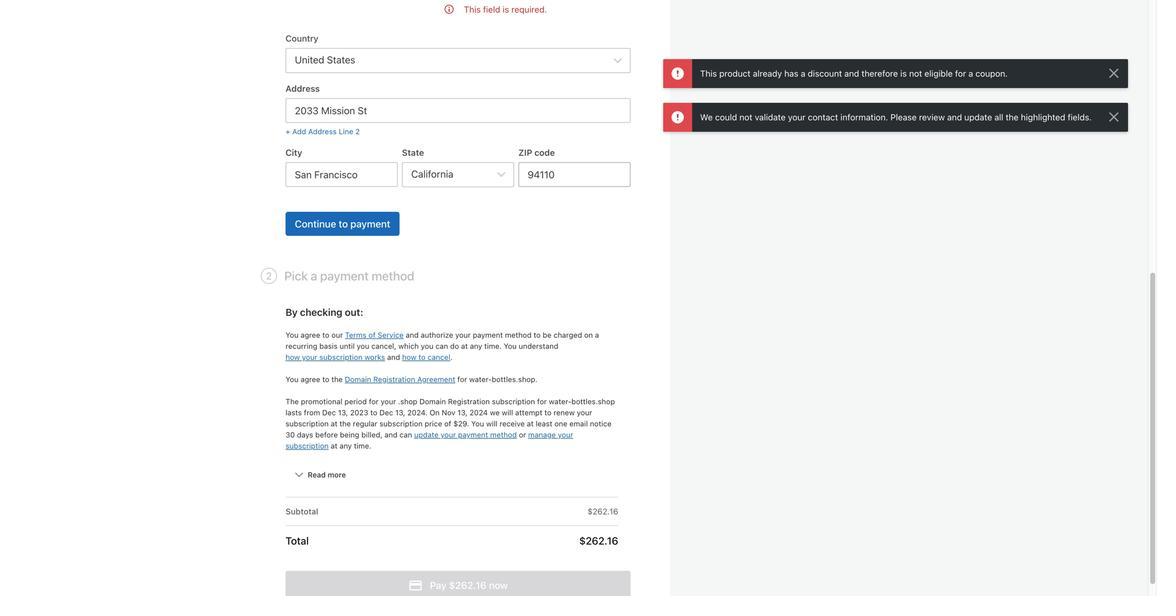 Task type: locate. For each thing, give the bounding box(es) containing it.
0 horizontal spatial will
[[487, 420, 498, 428]]

at any time.
[[329, 442, 372, 451]]

or
[[519, 431, 526, 440]]

registration up 2024
[[448, 398, 490, 406]]

will down we
[[487, 420, 498, 428]]

0 vertical spatial update
[[965, 112, 993, 122]]

update your payment method or
[[414, 431, 529, 440]]

highlighted
[[1022, 112, 1066, 122]]

update down the price
[[414, 431, 439, 440]]

13, down .shop
[[396, 409, 406, 417]]

1 vertical spatial agree
[[301, 375, 321, 384]]

1 horizontal spatial any
[[470, 342, 483, 351]]

domain up period
[[345, 375, 371, 384]]

1 horizontal spatial 13,
[[396, 409, 406, 417]]

your left contact
[[789, 112, 806, 122]]

this left "field"
[[464, 4, 481, 15]]

2 horizontal spatial 13,
[[458, 409, 468, 417]]

1 horizontal spatial how
[[402, 353, 417, 362]]

authorize
[[421, 331, 454, 340]]

at
[[461, 342, 468, 351], [331, 420, 338, 428], [527, 420, 534, 428], [331, 442, 338, 451]]

1 vertical spatial method
[[505, 331, 532, 340]]

the down how your subscription works link
[[332, 375, 343, 384]]

water- up 2024
[[469, 375, 492, 384]]

pick a payment method
[[285, 269, 415, 283]]

how down the which
[[402, 353, 417, 362]]

on
[[585, 331, 593, 340]]

0 horizontal spatial can
[[400, 431, 412, 440]]

0 horizontal spatial you
[[357, 342, 370, 351]]

0 vertical spatial of
[[369, 331, 376, 340]]

the
[[286, 398, 299, 406]]

water-
[[469, 375, 492, 384], [549, 398, 572, 406]]

payment
[[351, 218, 391, 230], [320, 269, 369, 283], [473, 331, 503, 340], [458, 431, 488, 440]]

0 vertical spatial will
[[502, 409, 513, 417]]

registration inside the promotional period for your .shop domain registration subscription for water-bottles.shop lasts from dec 13, 2023 to dec 13, 2024. on nov 13, 2024 we will attempt to renew your subscription at the regular subscription price of $29. you will receive at least one email notice 30 days before being billed, and can
[[448, 398, 490, 406]]

product
[[720, 68, 751, 79]]

0 horizontal spatial 13,
[[338, 409, 348, 417]]

1 horizontal spatial of
[[445, 420, 452, 428]]

1 how from the left
[[286, 353, 300, 362]]

1 vertical spatial of
[[445, 420, 452, 428]]

2 vertical spatial $262.16
[[449, 580, 487, 592]]

subscription down days
[[286, 442, 329, 451]]

is
[[503, 4, 509, 15], [901, 68, 907, 79]]

how down recurring
[[286, 353, 300, 362]]

receive
[[500, 420, 525, 428]]

being
[[340, 431, 360, 440]]

any
[[470, 342, 483, 351], [340, 442, 352, 451]]

$262.16 for subtotal
[[588, 507, 619, 517]]

update
[[965, 112, 993, 122], [414, 431, 439, 440]]

city
[[286, 148, 302, 158]]

for up attempt
[[537, 398, 547, 406]]

0 vertical spatial address
[[286, 84, 320, 94]]

$262.16 inside button
[[449, 580, 487, 592]]

notice status up we could not validate your contact information. please review and update all the highlighted fields.
[[664, 59, 1129, 88]]

not right the could
[[740, 112, 753, 122]]

any right do
[[470, 342, 483, 351]]

0 vertical spatial is
[[503, 4, 509, 15]]

for right the agreement
[[458, 375, 467, 384]]

how
[[286, 353, 300, 362], [402, 353, 417, 362]]

your inside the manage your subscription
[[558, 431, 574, 440]]

0 vertical spatial time.
[[485, 342, 502, 351]]

13, up $29.
[[458, 409, 468, 417]]

1 vertical spatial can
[[400, 431, 412, 440]]

to right continue on the left top of page
[[339, 218, 348, 230]]

0 vertical spatial any
[[470, 342, 483, 351]]

any down the being at the bottom left of page
[[340, 442, 352, 451]]

method for pick a payment method
[[372, 269, 415, 283]]

state
[[402, 148, 424, 158]]

subscription down until
[[320, 353, 363, 362]]

0 horizontal spatial this
[[464, 4, 481, 15]]

is right "field"
[[503, 4, 509, 15]]

1 notice status from the top
[[664, 59, 1129, 88]]

a
[[801, 68, 806, 79], [969, 68, 974, 79], [311, 269, 317, 283], [595, 331, 599, 340]]

1 vertical spatial 2
[[266, 270, 272, 282]]

domain
[[345, 375, 371, 384], [420, 398, 446, 406]]

agree up recurring
[[301, 331, 321, 340]]

this product already has a discount and therefore is not eligible for a coupon.
[[701, 68, 1008, 79]]

0 vertical spatial not
[[910, 68, 923, 79]]

can
[[436, 342, 448, 351], [400, 431, 412, 440]]

registration
[[374, 375, 415, 384], [448, 398, 490, 406]]

you up how to cancel link
[[421, 342, 434, 351]]

to up the promotional
[[323, 375, 330, 384]]

to
[[339, 218, 348, 230], [323, 331, 330, 340], [534, 331, 541, 340], [419, 353, 426, 362], [323, 375, 330, 384], [371, 409, 378, 417], [545, 409, 552, 417]]

method for update your payment method or
[[491, 431, 517, 440]]

1 horizontal spatial registration
[[448, 398, 490, 406]]

the promotional period for your .shop domain registration subscription for water-bottles.shop lasts from dec 13, 2023 to dec 13, 2024. on nov 13, 2024 we will attempt to renew your subscription at the regular subscription price of $29. you will receive at least one email notice 30 days before being billed, and can
[[286, 398, 615, 440]]

payment right continue on the left top of page
[[351, 218, 391, 230]]

at inside and authorize your payment method to be charged on a recurring basis until you cancel, which you can do at any time. you understand how your subscription works and how to cancel .
[[461, 342, 468, 351]]

you left understand at the bottom left
[[504, 342, 517, 351]]

1 horizontal spatial water-
[[549, 398, 572, 406]]

you down "terms"
[[357, 342, 370, 351]]

1 vertical spatial domain
[[420, 398, 446, 406]]

of up cancel,
[[369, 331, 376, 340]]

at right do
[[461, 342, 468, 351]]

2 agree from the top
[[301, 375, 321, 384]]

to left cancel at the bottom of the page
[[419, 353, 426, 362]]

a left coupon.
[[969, 68, 974, 79]]

validate
[[755, 112, 786, 122]]

address right add
[[308, 127, 337, 136]]

you agree to the domain registration agreement for water-bottles.shop.
[[286, 375, 538, 384]]

you inside and authorize your payment method to be charged on a recurring basis until you cancel, which you can do at any time. you understand how your subscription works and how to cancel .
[[504, 342, 517, 351]]

method up understand at the bottom left
[[505, 331, 532, 340]]

13,
[[338, 409, 348, 417], [396, 409, 406, 417], [458, 409, 468, 417]]

to up least
[[545, 409, 552, 417]]

0 horizontal spatial how
[[286, 353, 300, 362]]

1 horizontal spatial can
[[436, 342, 448, 351]]

your down one
[[558, 431, 574, 440]]

a inside and authorize your payment method to be charged on a recurring basis until you cancel, which you can do at any time. you understand how your subscription works and how to cancel .
[[595, 331, 599, 340]]

at up before
[[331, 420, 338, 428]]

time. right do
[[485, 342, 502, 351]]

required.
[[512, 4, 547, 15]]

0 vertical spatial the
[[1006, 112, 1019, 122]]

+
[[286, 127, 290, 136]]

3 13, from the left
[[458, 409, 468, 417]]

0 horizontal spatial water-
[[469, 375, 492, 384]]

1 vertical spatial is
[[901, 68, 907, 79]]

0 vertical spatial notice status
[[664, 59, 1129, 88]]

subscription up days
[[286, 420, 329, 428]]

subscription up attempt
[[492, 398, 535, 406]]

0 horizontal spatial update
[[414, 431, 439, 440]]

payment inside button
[[351, 218, 391, 230]]

charged
[[554, 331, 582, 340]]

2 vertical spatial the
[[340, 420, 351, 428]]

your left .shop
[[381, 398, 396, 406]]

method up service
[[372, 269, 415, 283]]

0 horizontal spatial not
[[740, 112, 753, 122]]

domain up on
[[420, 398, 446, 406]]

1 dec from the left
[[322, 409, 336, 417]]

subtotal
[[286, 507, 318, 517]]

2 vertical spatial method
[[491, 431, 517, 440]]

you down 2024
[[472, 420, 484, 428]]

your up email
[[577, 409, 593, 417]]

a right on
[[595, 331, 599, 340]]

2 13, from the left
[[396, 409, 406, 417]]

time. down billed,
[[354, 442, 372, 451]]

least
[[536, 420, 553, 428]]

this for this product already has a discount and therefore is not eligible for a coupon.
[[701, 68, 717, 79]]

agree
[[301, 331, 321, 340], [301, 375, 321, 384]]

1 horizontal spatial update
[[965, 112, 993, 122]]

registration up .shop
[[374, 375, 415, 384]]

the up the being at the bottom left of page
[[340, 420, 351, 428]]

1 horizontal spatial time.
[[485, 342, 502, 351]]

your up do
[[456, 331, 471, 340]]

0 vertical spatial $262.16
[[588, 507, 619, 517]]

payment up out:
[[320, 269, 369, 283]]

13, left 2023
[[338, 409, 348, 417]]

this left product
[[701, 68, 717, 79]]

0 vertical spatial 2
[[356, 127, 360, 136]]

information.
[[841, 112, 889, 122]]

from
[[304, 409, 320, 417]]

and
[[845, 68, 860, 79], [948, 112, 963, 122], [406, 331, 419, 340], [387, 353, 400, 362], [385, 431, 398, 440]]

2 left the pick
[[266, 270, 272, 282]]

dec up billed,
[[380, 409, 393, 417]]

0 horizontal spatial registration
[[374, 375, 415, 384]]

of inside the promotional period for your .shop domain registration subscription for water-bottles.shop lasts from dec 13, 2023 to dec 13, 2024. on nov 13, 2024 we will attempt to renew your subscription at the regular subscription price of $29. you will receive at least one email notice 30 days before being billed, and can
[[445, 420, 452, 428]]

fields.
[[1068, 112, 1092, 122]]

a right the has
[[801, 68, 806, 79]]

1 vertical spatial update
[[414, 431, 439, 440]]

2 how from the left
[[402, 353, 417, 362]]

method down receive
[[491, 431, 517, 440]]

any inside and authorize your payment method to be charged on a recurring basis until you cancel, which you can do at any time. you understand how your subscription works and how to cancel .
[[470, 342, 483, 351]]

you
[[357, 342, 370, 351], [421, 342, 434, 351]]

subscription
[[320, 353, 363, 362], [492, 398, 535, 406], [286, 420, 329, 428], [380, 420, 423, 428], [286, 442, 329, 451]]

water- up the renew
[[549, 398, 572, 406]]

0 vertical spatial domain
[[345, 375, 371, 384]]

is right therefore
[[901, 68, 907, 79]]

1 horizontal spatial dec
[[380, 409, 393, 417]]

payment right the authorize at the bottom
[[473, 331, 503, 340]]

field
[[483, 4, 501, 15]]

1 horizontal spatial is
[[901, 68, 907, 79]]

notice status down therefore
[[664, 103, 1129, 132]]

0 vertical spatial can
[[436, 342, 448, 351]]

0 vertical spatial water-
[[469, 375, 492, 384]]

continue to payment
[[295, 218, 391, 230]]

0 horizontal spatial of
[[369, 331, 376, 340]]

before
[[315, 431, 338, 440]]

do
[[450, 342, 459, 351]]

subscription inside and authorize your payment method to be charged on a recurring basis until you cancel, which you can do at any time. you understand how your subscription works and how to cancel .
[[320, 353, 363, 362]]

at down attempt
[[527, 420, 534, 428]]

payment down $29.
[[458, 431, 488, 440]]

1 vertical spatial water-
[[549, 398, 572, 406]]

1 horizontal spatial domain
[[420, 398, 446, 406]]

1 vertical spatial notice status
[[664, 103, 1129, 132]]

1 vertical spatial will
[[487, 420, 498, 428]]

agree up the promotional
[[301, 375, 321, 384]]

dec down the promotional
[[322, 409, 336, 417]]

1 agree from the top
[[301, 331, 321, 340]]

can down 2024.
[[400, 431, 412, 440]]

will up receive
[[502, 409, 513, 417]]

address up add
[[286, 84, 320, 94]]

1 vertical spatial address
[[308, 127, 337, 136]]

0 vertical spatial agree
[[301, 331, 321, 340]]

you inside the promotional period for your .shop domain registration subscription for water-bottles.shop lasts from dec 13, 2023 to dec 13, 2024. on nov 13, 2024 we will attempt to renew your subscription at the regular subscription price of $29. you will receive at least one email notice 30 days before being billed, and can
[[472, 420, 484, 428]]

1 vertical spatial any
[[340, 442, 352, 451]]

line
[[339, 127, 354, 136]]

0 vertical spatial registration
[[374, 375, 415, 384]]

you
[[286, 331, 299, 340], [504, 342, 517, 351], [286, 375, 299, 384], [472, 420, 484, 428]]

subscription inside the manage your subscription
[[286, 442, 329, 451]]

1 vertical spatial $262.16
[[580, 535, 619, 548]]

billed,
[[362, 431, 383, 440]]

pay $262.16 now
[[430, 580, 508, 592]]

1 horizontal spatial will
[[502, 409, 513, 417]]

payment for your
[[458, 431, 488, 440]]

notice status
[[664, 59, 1129, 88], [664, 103, 1129, 132]]

update left all
[[965, 112, 993, 122]]

1 horizontal spatial you
[[421, 342, 434, 351]]

1 horizontal spatial 2
[[356, 127, 360, 136]]

Address text field
[[286, 98, 631, 123]]

be
[[543, 331, 552, 340]]

and right review
[[948, 112, 963, 122]]

and right billed,
[[385, 431, 398, 440]]

update inside notice status
[[965, 112, 993, 122]]

0 vertical spatial method
[[372, 269, 415, 283]]

0 horizontal spatial 2
[[266, 270, 272, 282]]

not
[[910, 68, 923, 79], [740, 112, 753, 122]]

0 vertical spatial this
[[464, 4, 481, 15]]

of down nov
[[445, 420, 452, 428]]

1 vertical spatial registration
[[448, 398, 490, 406]]

can up cancel at the bottom of the page
[[436, 342, 448, 351]]

the right all
[[1006, 112, 1019, 122]]

water- inside the promotional period for your .shop domain registration subscription for water-bottles.shop lasts from dec 13, 2023 to dec 13, 2024. on nov 13, 2024 we will attempt to renew your subscription at the regular subscription price of $29. you will receive at least one email notice 30 days before being billed, and can
[[549, 398, 572, 406]]

1 vertical spatial not
[[740, 112, 753, 122]]

2 right "line"
[[356, 127, 360, 136]]

0 horizontal spatial time.
[[354, 442, 372, 451]]

1 horizontal spatial this
[[701, 68, 717, 79]]

not left the eligible
[[910, 68, 923, 79]]

pick
[[285, 269, 308, 283]]

of
[[369, 331, 376, 340], [445, 420, 452, 428]]

0 horizontal spatial dec
[[322, 409, 336, 417]]

manage your subscription
[[286, 431, 574, 451]]

dismiss image
[[1107, 110, 1122, 125]]

and right discount
[[845, 68, 860, 79]]

wrapper drop image
[[673, 69, 683, 79]]

regular
[[353, 420, 378, 428]]

$262.16
[[588, 507, 619, 517], [580, 535, 619, 548], [449, 580, 487, 592]]

2 notice status from the top
[[664, 103, 1129, 132]]

0 horizontal spatial domain
[[345, 375, 371, 384]]

payment inside and authorize your payment method to be charged on a recurring basis until you cancel, which you can do at any time. you understand how your subscription works and how to cancel .
[[473, 331, 503, 340]]

your inside notice status
[[789, 112, 806, 122]]

1 vertical spatial this
[[701, 68, 717, 79]]



Task type: vqa. For each thing, say whether or not it's contained in the screenshot.
1st Dismiss image
yes



Task type: describe. For each thing, give the bounding box(es) containing it.
terms
[[345, 331, 367, 340]]

method inside and authorize your payment method to be charged on a recurring basis until you cancel, which you can do at any time. you understand how your subscription works and how to cancel .
[[505, 331, 532, 340]]

2024
[[470, 409, 488, 417]]

to left our
[[323, 331, 330, 340]]

and up the which
[[406, 331, 419, 340]]

manage
[[529, 431, 556, 440]]

could
[[716, 112, 738, 122]]

1 horizontal spatial not
[[910, 68, 923, 79]]

domain inside the promotional period for your .shop domain registration subscription for water-bottles.shop lasts from dec 13, 2023 to dec 13, 2024. on nov 13, 2024 we will attempt to renew your subscription at the regular subscription price of $29. you will receive at least one email notice 30 days before being billed, and can
[[420, 398, 446, 406]]

until
[[340, 342, 355, 351]]

one
[[555, 420, 568, 428]]

more
[[328, 471, 346, 480]]

wrapper drop image
[[673, 113, 683, 122]]

has
[[785, 68, 799, 79]]

service
[[378, 331, 404, 340]]

for right the eligible
[[956, 68, 967, 79]]

days
[[297, 431, 313, 440]]

you agree to our terms of service
[[286, 331, 404, 340]]

read more
[[308, 471, 346, 480]]

notice status containing we could not validate your contact information. please review and update all the highlighted fields.
[[664, 103, 1129, 132]]

at down before
[[331, 442, 338, 451]]

agree for the
[[301, 375, 321, 384]]

bottles.shop.
[[492, 375, 538, 384]]

recurring
[[286, 342, 318, 351]]

email
[[570, 420, 588, 428]]

to inside button
[[339, 218, 348, 230]]

.
[[451, 353, 453, 362]]

for right period
[[369, 398, 379, 406]]

manage your subscription link
[[286, 431, 574, 451]]

and authorize your payment method to be charged on a recurring basis until you cancel, which you can do at any time. you understand how your subscription works and how to cancel .
[[286, 331, 599, 362]]

and inside the promotional period for your .shop domain registration subscription for water-bottles.shop lasts from dec 13, 2023 to dec 13, 2024. on nov 13, 2024 we will attempt to renew your subscription at the regular subscription price of $29. you will receive at least one email notice 30 days before being billed, and can
[[385, 431, 398, 440]]

continue
[[295, 218, 336, 230]]

the inside the promotional period for your .shop domain registration subscription for water-bottles.shop lasts from dec 13, 2023 to dec 13, 2024. on nov 13, 2024 we will attempt to renew your subscription at the regular subscription price of $29. you will receive at least one email notice 30 days before being billed, and can
[[340, 420, 351, 428]]

which
[[399, 342, 419, 351]]

City text field
[[286, 162, 398, 187]]

a right the pick
[[311, 269, 317, 283]]

.shop
[[398, 398, 418, 406]]

continue to payment button
[[286, 212, 400, 236]]

1 13, from the left
[[338, 409, 348, 417]]

all
[[995, 112, 1004, 122]]

notice status containing this product already has a discount and therefore is not eligible for a coupon.
[[664, 59, 1129, 88]]

you up the
[[286, 375, 299, 384]]

subscription down 2024.
[[380, 420, 423, 428]]

+ add address line 2 link
[[286, 126, 631, 137]]

pay
[[430, 580, 447, 592]]

2023
[[350, 409, 369, 417]]

0 horizontal spatial any
[[340, 442, 352, 451]]

this for this field is required.
[[464, 4, 481, 15]]

to up regular
[[371, 409, 378, 417]]

discount
[[808, 68, 843, 79]]

payment for to
[[351, 218, 391, 230]]

credit_card image
[[409, 579, 423, 594]]

payment for a
[[320, 269, 369, 283]]

understand
[[519, 342, 559, 351]]

0 horizontal spatial is
[[503, 4, 509, 15]]

add
[[292, 127, 306, 136]]

review
[[920, 112, 946, 122]]

basis
[[320, 342, 338, 351]]

to left be
[[534, 331, 541, 340]]

and down cancel,
[[387, 353, 400, 362]]

+ add address line 2
[[286, 127, 360, 136]]

notice
[[590, 420, 612, 428]]

we
[[490, 409, 500, 417]]

on
[[430, 409, 440, 417]]

ZIP code text field
[[519, 162, 631, 187]]

pay $262.16 now button
[[286, 571, 631, 597]]

can inside the promotional period for your .shop domain registration subscription for water-bottles.shop lasts from dec 13, 2023 to dec 13, 2024. on nov 13, 2024 we will attempt to renew your subscription at the regular subscription price of $29. you will receive at least one email notice 30 days before being billed, and can
[[400, 431, 412, 440]]

time. inside and authorize your payment method to be charged on a recurring basis until you cancel, which you can do at any time. you understand how your subscription works and how to cancel .
[[485, 342, 502, 351]]

1 vertical spatial time.
[[354, 442, 372, 451]]

you up recurring
[[286, 331, 299, 340]]

bottles.shop
[[572, 398, 615, 406]]

by
[[286, 307, 298, 318]]

our
[[332, 331, 343, 340]]

terms of service link
[[345, 331, 404, 340]]

we could not validate your contact information. please review and update all the highlighted fields.
[[701, 112, 1092, 122]]

update your payment method link
[[414, 431, 517, 440]]

your down recurring
[[302, 353, 318, 362]]

promotional
[[301, 398, 343, 406]]

1 you from the left
[[357, 342, 370, 351]]

please
[[891, 112, 917, 122]]

zip code
[[519, 148, 555, 158]]

coupon.
[[976, 68, 1008, 79]]

therefore
[[862, 68, 899, 79]]

period
[[345, 398, 367, 406]]

30
[[286, 431, 295, 440]]

now
[[489, 580, 508, 592]]

$29.
[[454, 420, 469, 428]]

already
[[753, 68, 783, 79]]

can inside and authorize your payment method to be charged on a recurring basis until you cancel, which you can do at any time. you understand how your subscription works and how to cancel .
[[436, 342, 448, 351]]

how to cancel link
[[402, 353, 451, 362]]

1 vertical spatial the
[[332, 375, 343, 384]]

2024.
[[408, 409, 428, 417]]

lasts
[[286, 409, 302, 417]]

we
[[701, 112, 713, 122]]

cancel,
[[372, 342, 397, 351]]

code
[[535, 148, 555, 158]]

2 inside + add address line 2 link
[[356, 127, 360, 136]]

works
[[365, 353, 385, 362]]

total
[[286, 535, 309, 548]]

price
[[425, 420, 442, 428]]

dismiss image
[[1107, 66, 1122, 81]]

checking
[[300, 307, 343, 318]]

this field is required.
[[464, 4, 547, 15]]

2 dec from the left
[[380, 409, 393, 417]]

eligible
[[925, 68, 953, 79]]

2 you from the left
[[421, 342, 434, 351]]

zip
[[519, 148, 533, 158]]

by checking out:
[[286, 307, 363, 318]]

agree for our
[[301, 331, 321, 340]]

out:
[[345, 307, 363, 318]]

agreement
[[418, 375, 456, 384]]

$262.16 for total
[[580, 535, 619, 548]]

your down $29.
[[441, 431, 456, 440]]

read
[[308, 471, 326, 480]]

contact
[[808, 112, 839, 122]]

how your subscription works link
[[286, 353, 385, 362]]

cancel
[[428, 353, 451, 362]]



